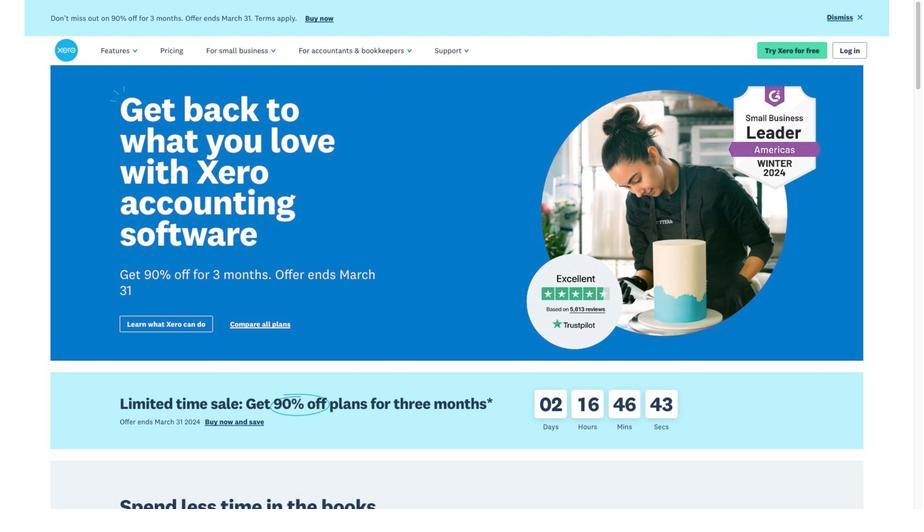 Task type: vqa. For each thing, say whether or not it's contained in the screenshot.
United States
no



Task type: locate. For each thing, give the bounding box(es) containing it.
02 days, 16 hours, 46 minutes and 43 seconds timer
[[535, 384, 794, 438]]

a xero user decorating a cake with blue icing. social proof badges surrounding the circular image. image
[[466, 65, 863, 361]]



